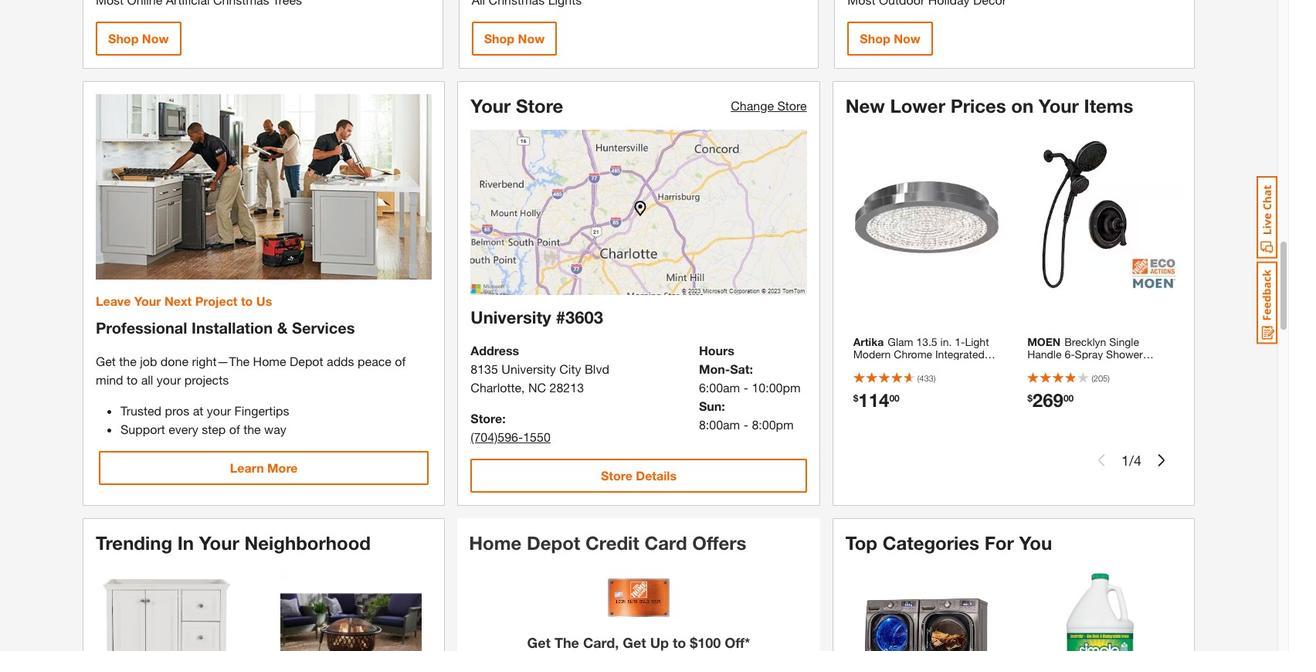 Task type: describe. For each thing, give the bounding box(es) containing it.
handle
[[1027, 347, 1062, 360]]

leave your next project to us
[[96, 293, 272, 308]]

) for 114
[[934, 373, 936, 383]]

project
[[195, 293, 237, 308]]

learn more link
[[99, 451, 429, 485]]

#
[[556, 308, 565, 328]]

6:00am
[[699, 380, 740, 395]]

installation
[[192, 319, 273, 337]]

credit
[[585, 532, 639, 554]]

card,
[[583, 634, 619, 651]]

0 vertical spatial university
[[471, 308, 551, 328]]

card
[[644, 532, 687, 554]]

to inside get the job done right—the home depot adds peace of mind     to all your projects
[[127, 372, 138, 387]]

peace
[[358, 354, 392, 368]]

home inside get the job done right—the home depot adds peace of mind     to all your projects
[[253, 354, 286, 368]]

way
[[264, 422, 286, 436]]

sat:
[[730, 361, 753, 376]]

artika link
[[853, 335, 1000, 397]]

on
[[1011, 95, 1034, 117]]

store details
[[601, 468, 677, 483]]

mind
[[96, 372, 123, 387]]

right—the
[[192, 354, 250, 368]]

step
[[202, 422, 226, 436]]

4
[[1134, 452, 1142, 469]]

shop for 3rd the shop now link from the left
[[860, 31, 890, 46]]

change store
[[731, 98, 807, 113]]

map preview image
[[471, 130, 807, 295]]

the inside get the job done right—the home depot adds peace of mind     to all your projects
[[119, 354, 137, 368]]

( 433 )
[[917, 373, 936, 383]]

wood-burning fire pits image
[[280, 570, 422, 651]]

(704)596-
[[471, 429, 523, 444]]

6-
[[1065, 347, 1075, 360]]

done
[[161, 354, 188, 368]]

brecklyn single handle 6-spray shower faucet 1.75 gpm in mediterranean bronze image
[[1020, 133, 1181, 295]]

8135
[[471, 361, 498, 376]]

now for third the shop now link from the right
[[142, 31, 169, 46]]

learn more
[[230, 460, 298, 475]]

hours mon-sat: 6:00am - 10:00pm sun: 8:00am - 8:00pm
[[699, 343, 801, 432]]

28213
[[550, 380, 584, 395]]

store : (704)596-1550
[[471, 411, 551, 444]]

$ for 269
[[1027, 392, 1033, 403]]

off*
[[725, 634, 750, 651]]

washers & dryers image
[[856, 570, 997, 651]]

( for 269
[[1091, 373, 1094, 383]]

$ for 114
[[853, 392, 858, 403]]

next
[[164, 293, 192, 308]]

of inside trusted pros at your fingertips support every step of the way
[[229, 422, 240, 436]]

mediterranean
[[1027, 372, 1097, 385]]

learn
[[230, 460, 264, 475]]

details
[[636, 468, 677, 483]]

single
[[1109, 335, 1139, 348]]

neighborhood
[[244, 532, 371, 554]]

1 horizontal spatial depot
[[527, 532, 580, 554]]

00 for 114
[[889, 392, 900, 403]]

support
[[120, 422, 165, 436]]

shop for 2nd the shop now link from right
[[484, 31, 514, 46]]

this is the first slide image
[[1095, 454, 1108, 467]]

00 for 269
[[1063, 392, 1074, 403]]

in
[[177, 532, 194, 554]]

university inside address 8135 university city blvd charlotte , nc 28213
[[502, 361, 556, 376]]

hours
[[699, 343, 734, 357]]

feedback link image
[[1257, 261, 1277, 344]]

the
[[555, 634, 579, 651]]

1 / 4
[[1121, 452, 1142, 469]]

every
[[169, 422, 198, 436]]

bathroom vanities without tops image
[[96, 570, 237, 651]]

store inside store : (704)596-1550
[[471, 411, 502, 425]]

1.75
[[1063, 359, 1084, 373]]

bronze
[[1100, 372, 1134, 385]]

the inside trusted pros at your fingertips support every step of the way
[[243, 422, 261, 436]]

get the card, get up to $100 off*
[[527, 634, 750, 651]]

job
[[140, 354, 157, 368]]

leave
[[96, 293, 131, 308]]

map pin image
[[633, 201, 648, 216]]

3603
[[565, 308, 603, 328]]

glam 13.5 in. 1-light modern chrome integrated led flush mount ceiling light fixture for kitchen or bedroom image
[[845, 133, 1007, 295]]

mon-
[[699, 361, 730, 376]]

all
[[141, 372, 153, 387]]

you
[[1019, 532, 1052, 554]]

new
[[845, 95, 885, 117]]

now for 2nd the shop now link from right
[[518, 31, 545, 46]]

more
[[267, 460, 298, 475]]

items
[[1084, 95, 1133, 117]]

depot inside get the job done right—the home depot adds peace of mind     to all your projects
[[290, 354, 323, 368]]

professional
[[96, 319, 187, 337]]

cleaning supplies image
[[1030, 570, 1171, 651]]

us
[[256, 293, 272, 308]]

269
[[1033, 389, 1063, 410]]

at
[[193, 403, 203, 418]]

gpm
[[1087, 359, 1112, 373]]

store details link
[[471, 459, 807, 493]]

get for get the card, get up to $100 off*
[[527, 634, 551, 651]]

8:00pm
[[752, 417, 794, 432]]

adds
[[327, 354, 354, 368]]

trusted pros at your fingertips support every step of the way
[[120, 403, 289, 436]]

university # 3603
[[471, 308, 603, 328]]



Task type: locate. For each thing, give the bounding box(es) containing it.
2 horizontal spatial shop now link
[[848, 22, 933, 56]]

your down done
[[157, 372, 181, 387]]

1 horizontal spatial your
[[207, 403, 231, 418]]

(
[[917, 373, 919, 383], [1091, 373, 1094, 383]]

of inside get the job done right—the home depot adds peace of mind     to all your projects
[[395, 354, 406, 368]]

1 horizontal spatial shop now link
[[472, 22, 557, 56]]

home
[[253, 354, 286, 368], [469, 532, 522, 554]]

0 vertical spatial depot
[[290, 354, 323, 368]]

store
[[516, 95, 563, 117], [777, 98, 807, 113], [471, 411, 502, 425], [601, 468, 632, 483]]

1550
[[523, 429, 551, 444]]

1 shop now from the left
[[108, 31, 169, 46]]

depot left credit
[[527, 532, 580, 554]]

live chat image
[[1257, 176, 1277, 259]]

1 now from the left
[[142, 31, 169, 46]]

nc
[[528, 380, 546, 395]]

1 horizontal spatial home
[[469, 532, 522, 554]]

1 ) from the left
[[934, 373, 936, 383]]

0 horizontal spatial shop now link
[[96, 22, 181, 56]]

1 horizontal spatial )
[[1108, 373, 1110, 383]]

0 horizontal spatial your
[[157, 372, 181, 387]]

1 vertical spatial home
[[469, 532, 522, 554]]

1 ( from the left
[[917, 373, 919, 383]]

1 - from the top
[[744, 380, 748, 395]]

0 vertical spatial home
[[253, 354, 286, 368]]

1 horizontal spatial (
[[1091, 373, 1094, 383]]

2 - from the top
[[744, 417, 748, 432]]

0 horizontal spatial (
[[917, 373, 919, 383]]

0 vertical spatial the
[[119, 354, 137, 368]]

2 00 from the left
[[1063, 392, 1074, 403]]

$ 114 00
[[853, 389, 900, 410]]

- down sat:
[[744, 380, 748, 395]]

205
[[1094, 373, 1108, 383]]

433
[[919, 373, 934, 383]]

2 $ from the left
[[1027, 392, 1033, 403]]

2 shop now from the left
[[484, 31, 545, 46]]

1 horizontal spatial of
[[395, 354, 406, 368]]

shop now link
[[96, 22, 181, 56], [472, 22, 557, 56], [848, 22, 933, 56]]

your store
[[471, 95, 563, 117]]

city
[[559, 361, 581, 376]]

$ inside $ 114 00
[[853, 392, 858, 403]]

0 horizontal spatial 00
[[889, 392, 900, 403]]

to left all
[[127, 372, 138, 387]]

get the job done right—the home depot adds peace of mind     to all your projects
[[96, 354, 406, 387]]

2 horizontal spatial shop now
[[860, 31, 921, 46]]

,
[[521, 380, 525, 395]]

credit card icon image
[[608, 578, 670, 625]]

0 vertical spatial -
[[744, 380, 748, 395]]

top
[[845, 532, 877, 554]]

2 ( from the left
[[1091, 373, 1094, 383]]

up
[[650, 634, 669, 651]]

trusted
[[120, 403, 161, 418]]

blvd
[[585, 361, 609, 376]]

00
[[889, 392, 900, 403], [1063, 392, 1074, 403]]

2 ) from the left
[[1108, 373, 1110, 383]]

get for get the job done right—the home depot adds peace of mind     to all your projects
[[96, 354, 116, 368]]

2 horizontal spatial shop
[[860, 31, 890, 46]]

)
[[934, 373, 936, 383], [1108, 373, 1110, 383]]

depot
[[290, 354, 323, 368], [527, 532, 580, 554]]

1 horizontal spatial $
[[1027, 392, 1033, 403]]

(704)596-1550 link
[[471, 429, 551, 444]]

1 vertical spatial your
[[207, 403, 231, 418]]

1 $ from the left
[[853, 392, 858, 403]]

0 horizontal spatial )
[[934, 373, 936, 383]]

0 horizontal spatial of
[[229, 422, 240, 436]]

2 now from the left
[[518, 31, 545, 46]]

to
[[241, 293, 253, 308], [127, 372, 138, 387], [673, 634, 686, 651]]

1 vertical spatial depot
[[527, 532, 580, 554]]

change
[[731, 98, 774, 113]]

spray
[[1075, 347, 1103, 360]]

of right peace
[[395, 354, 406, 368]]

your inside trusted pros at your fingertips support every step of the way
[[207, 403, 231, 418]]

to right 'up'
[[673, 634, 686, 651]]

- right 8:00am
[[744, 417, 748, 432]]

10:00pm
[[752, 380, 801, 395]]

&
[[277, 319, 288, 337]]

get left 'up'
[[623, 634, 646, 651]]

2 vertical spatial to
[[673, 634, 686, 651]]

university
[[471, 308, 551, 328], [502, 361, 556, 376]]

3 now from the left
[[894, 31, 921, 46]]

get inside get the job done right—the home depot adds peace of mind     to all your projects
[[96, 354, 116, 368]]

top categories for you
[[845, 532, 1052, 554]]

0 horizontal spatial now
[[142, 31, 169, 46]]

1 horizontal spatial the
[[243, 422, 261, 436]]

your
[[157, 372, 181, 387], [207, 403, 231, 418]]

1 horizontal spatial get
[[527, 634, 551, 651]]

1 vertical spatial the
[[243, 422, 261, 436]]

get left the
[[527, 634, 551, 651]]

shop now for 3rd the shop now link from the left
[[860, 31, 921, 46]]

00 inside $ 114 00
[[889, 392, 900, 403]]

shop now for third the shop now link from the right
[[108, 31, 169, 46]]

address 8135 university city blvd charlotte , nc 28213
[[471, 343, 609, 395]]

in
[[1115, 359, 1124, 373]]

0 horizontal spatial $
[[853, 392, 858, 403]]

depot left adds
[[290, 354, 323, 368]]

prices
[[950, 95, 1006, 117]]

1 shop from the left
[[108, 31, 139, 46]]

/
[[1129, 452, 1134, 469]]

services
[[292, 319, 355, 337]]

of right step
[[229, 422, 240, 436]]

2 horizontal spatial now
[[894, 31, 921, 46]]

0 horizontal spatial get
[[96, 354, 116, 368]]

2 horizontal spatial get
[[623, 634, 646, 651]]

store inside store details link
[[601, 468, 632, 483]]

shop for third the shop now link from the right
[[108, 31, 139, 46]]

2 horizontal spatial to
[[673, 634, 686, 651]]

the left the job
[[119, 354, 137, 368]]

brecklyn single handle 6-spray shower faucet 1.75 gpm in mediterranean bronze
[[1027, 335, 1143, 385]]

( for 114
[[917, 373, 919, 383]]

3 shop from the left
[[860, 31, 890, 46]]

1 vertical spatial of
[[229, 422, 240, 436]]

1 vertical spatial -
[[744, 417, 748, 432]]

1 shop now link from the left
[[96, 22, 181, 56]]

your up step
[[207, 403, 231, 418]]

fingertips
[[234, 403, 289, 418]]

your
[[471, 95, 511, 117], [1039, 95, 1079, 117], [134, 293, 161, 308], [199, 532, 239, 554]]

charlotte
[[471, 380, 521, 395]]

next slide image
[[1155, 454, 1168, 467]]

$100
[[690, 634, 721, 651]]

offers
[[692, 532, 746, 554]]

0 horizontal spatial the
[[119, 354, 137, 368]]

3 shop now from the left
[[860, 31, 921, 46]]

1 vertical spatial to
[[127, 372, 138, 387]]

$ down artika
[[853, 392, 858, 403]]

$ down faucet
[[1027, 392, 1033, 403]]

shower
[[1106, 347, 1143, 360]]

1 horizontal spatial 00
[[1063, 392, 1074, 403]]

0 vertical spatial of
[[395, 354, 406, 368]]

new lower prices on your items
[[845, 95, 1133, 117]]

shop
[[108, 31, 139, 46], [484, 31, 514, 46], [860, 31, 890, 46]]

) for 269
[[1108, 373, 1110, 383]]

to left us on the top
[[241, 293, 253, 308]]

now
[[142, 31, 169, 46], [518, 31, 545, 46], [894, 31, 921, 46]]

0 vertical spatial your
[[157, 372, 181, 387]]

shop now
[[108, 31, 169, 46], [484, 31, 545, 46], [860, 31, 921, 46]]

8:00am
[[699, 417, 740, 432]]

1 horizontal spatial now
[[518, 31, 545, 46]]

2 shop now link from the left
[[472, 22, 557, 56]]

moen
[[1027, 335, 1061, 348]]

1
[[1121, 452, 1129, 469]]

1 00 from the left
[[889, 392, 900, 403]]

1 horizontal spatial shop
[[484, 31, 514, 46]]

$
[[853, 392, 858, 403], [1027, 392, 1033, 403]]

for
[[984, 532, 1014, 554]]

university up address
[[471, 308, 551, 328]]

1 vertical spatial university
[[502, 361, 556, 376]]

university up ,
[[502, 361, 556, 376]]

artika
[[853, 335, 884, 348]]

categories
[[883, 532, 979, 554]]

1 horizontal spatial shop now
[[484, 31, 545, 46]]

the down fingertips
[[243, 422, 261, 436]]

1 horizontal spatial to
[[241, 293, 253, 308]]

$ inside $ 269 00
[[1027, 392, 1033, 403]]

your inside get the job done right—the home depot adds peace of mind     to all your projects
[[157, 372, 181, 387]]

00 inside $ 269 00
[[1063, 392, 1074, 403]]

get
[[96, 354, 116, 368], [527, 634, 551, 651], [623, 634, 646, 651]]

0 horizontal spatial depot
[[290, 354, 323, 368]]

0 vertical spatial to
[[241, 293, 253, 308]]

home depot credit card offers
[[469, 532, 746, 554]]

get up mind
[[96, 354, 116, 368]]

address
[[471, 343, 519, 357]]

of
[[395, 354, 406, 368], [229, 422, 240, 436]]

3 shop now link from the left
[[848, 22, 933, 56]]

shop now for 2nd the shop now link from right
[[484, 31, 545, 46]]

trending
[[96, 532, 172, 554]]

( 205 )
[[1091, 373, 1110, 383]]

professional installation & services
[[96, 319, 355, 337]]

2 shop from the left
[[484, 31, 514, 46]]

now for 3rd the shop now link from the left
[[894, 31, 921, 46]]

114
[[858, 389, 889, 410]]

0 horizontal spatial home
[[253, 354, 286, 368]]

0 horizontal spatial to
[[127, 372, 138, 387]]

0 horizontal spatial shop
[[108, 31, 139, 46]]

pros
[[165, 403, 189, 418]]

trending in your neighborhood
[[96, 532, 371, 554]]

brecklyn
[[1064, 335, 1106, 348]]

projects
[[184, 372, 229, 387]]

0 horizontal spatial shop now
[[108, 31, 169, 46]]

:
[[502, 411, 506, 425]]



Task type: vqa. For each thing, say whether or not it's contained in the screenshot.
At
yes



